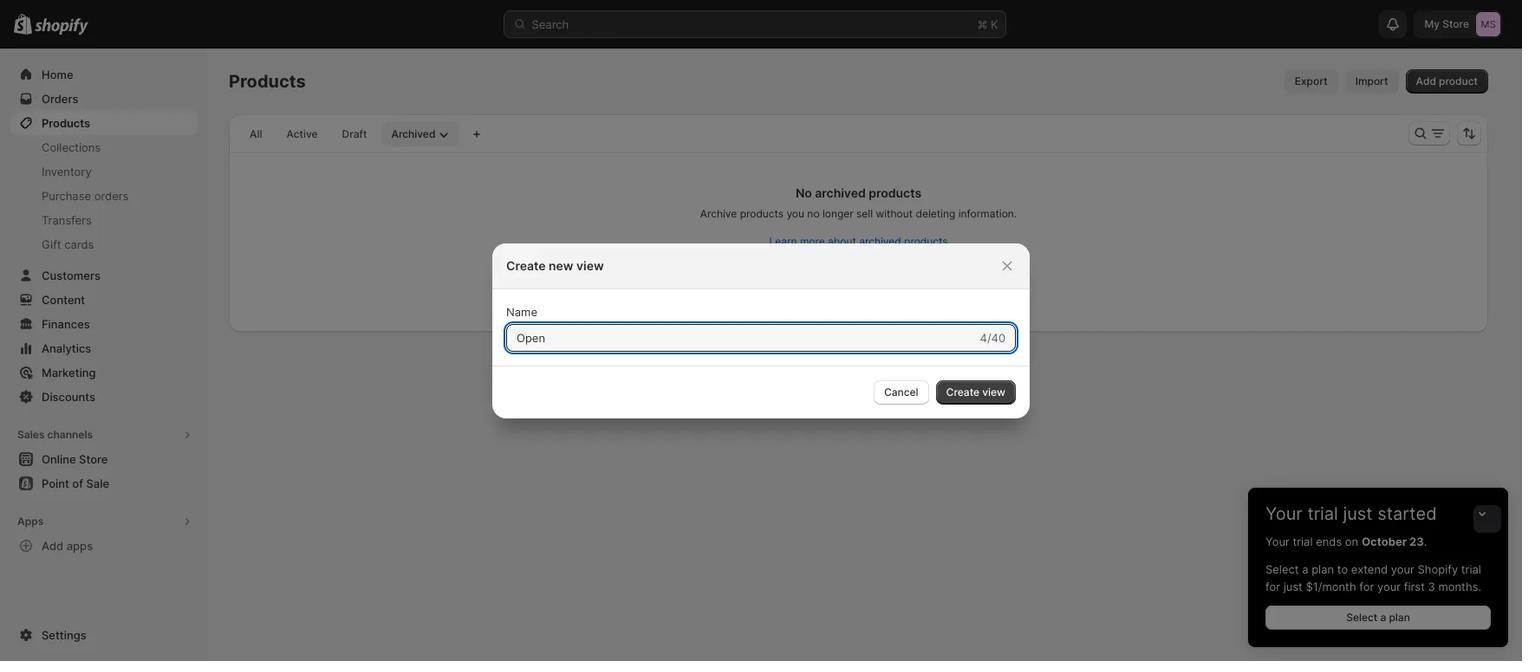 Task type: locate. For each thing, give the bounding box(es) containing it.
0 vertical spatial learn
[[770, 235, 797, 248]]

trial left ends
[[1293, 535, 1313, 549]]

1 vertical spatial products
[[42, 116, 90, 130]]

products up collections
[[42, 116, 90, 130]]

plan up $1/month
[[1312, 563, 1334, 577]]

no
[[796, 186, 812, 200]]

products link
[[10, 111, 198, 135]]

gift cards link
[[10, 232, 198, 257]]

plan down first
[[1389, 611, 1411, 624]]

just up on
[[1343, 504, 1373, 525]]

0 vertical spatial just
[[1343, 504, 1373, 525]]

0 vertical spatial your
[[1391, 563, 1415, 577]]

just left $1/month
[[1284, 580, 1303, 594]]

orders
[[94, 189, 129, 203]]

0 horizontal spatial view
[[577, 258, 604, 273]]

your up your trial ends on october 23 .
[[1266, 504, 1303, 525]]

select left to
[[1266, 563, 1299, 577]]

0 vertical spatial plan
[[1312, 563, 1334, 577]]

cards
[[64, 238, 94, 251]]

archived up longer
[[815, 186, 866, 200]]

0 horizontal spatial products
[[42, 116, 90, 130]]

1 horizontal spatial a
[[1381, 611, 1387, 624]]

new
[[549, 258, 574, 273]]

october
[[1362, 535, 1407, 549]]

about down longer
[[828, 235, 856, 248]]

deleting
[[916, 207, 956, 220]]

0 vertical spatial trial
[[1308, 504, 1339, 525]]

sell
[[857, 207, 873, 220]]

products
[[229, 71, 306, 92], [42, 116, 90, 130]]

trial up months.
[[1462, 563, 1482, 577]]

no
[[808, 207, 820, 220]]

0 horizontal spatial plan
[[1312, 563, 1334, 577]]

add left apps
[[42, 539, 64, 553]]

channels
[[47, 428, 93, 441]]

2 for from the left
[[1360, 580, 1375, 594]]

your
[[1391, 563, 1415, 577], [1378, 580, 1401, 594]]

0 vertical spatial select
[[1266, 563, 1299, 577]]

just inside your trial just started dropdown button
[[1343, 504, 1373, 525]]

1 horizontal spatial view
[[983, 385, 1006, 398]]

your trial just started element
[[1249, 533, 1509, 648]]

first
[[1404, 580, 1425, 594]]

0 horizontal spatial add
[[42, 539, 64, 553]]

apps
[[66, 539, 93, 553]]

0 vertical spatial products
[[229, 71, 306, 92]]

create inside button
[[946, 385, 980, 398]]

your for your trial just started
[[1266, 504, 1303, 525]]

1 vertical spatial learn
[[781, 350, 813, 365]]

select down the select a plan to extend your shopify trial for just $1/month for your first 3 months. at the bottom right of page
[[1347, 611, 1378, 624]]

plan inside the select a plan to extend your shopify trial for just $1/month for your first 3 months.
[[1312, 563, 1334, 577]]

your left ends
[[1266, 535, 1290, 549]]

your left first
[[1378, 580, 1401, 594]]

select inside 'link'
[[1347, 611, 1378, 624]]

select inside the select a plan to extend your shopify trial for just $1/month for your first 3 months.
[[1266, 563, 1299, 577]]

0 horizontal spatial for
[[1266, 580, 1281, 594]]

1 horizontal spatial add
[[1416, 75, 1437, 88]]

1 vertical spatial trial
[[1293, 535, 1313, 549]]

import
[[1356, 75, 1389, 88]]

products up the cancel in the bottom right of the page
[[886, 350, 937, 365]]

1 vertical spatial a
[[1381, 611, 1387, 624]]

select for select a plan to extend your shopify trial for just $1/month for your first 3 months.
[[1266, 563, 1299, 577]]

more left products link
[[817, 350, 846, 365]]

a for select a plan to extend your shopify trial for just $1/month for your first 3 months.
[[1302, 563, 1309, 577]]

1 vertical spatial your
[[1266, 535, 1290, 549]]

about for products
[[849, 350, 882, 365]]

1 horizontal spatial create
[[946, 385, 980, 398]]

0 vertical spatial archived
[[815, 186, 866, 200]]

1 vertical spatial about
[[849, 350, 882, 365]]

add left 'product'
[[1416, 75, 1437, 88]]

plan
[[1312, 563, 1334, 577], [1389, 611, 1411, 624]]

create left new
[[506, 258, 546, 273]]

products up all
[[229, 71, 306, 92]]

inventory
[[42, 165, 92, 179]]

create new view
[[506, 258, 604, 273]]

0 vertical spatial view
[[577, 258, 604, 273]]

you
[[787, 207, 805, 220]]

tab list containing all
[[236, 121, 463, 147]]

products down "deleting"
[[904, 235, 948, 248]]

1 horizontal spatial plan
[[1389, 611, 1411, 624]]

1 vertical spatial more
[[817, 350, 846, 365]]

a up $1/month
[[1302, 563, 1309, 577]]

your up first
[[1391, 563, 1415, 577]]

about
[[828, 235, 856, 248], [849, 350, 882, 365]]

home link
[[10, 62, 198, 87]]

0 horizontal spatial just
[[1284, 580, 1303, 594]]

1 vertical spatial select
[[1347, 611, 1378, 624]]

trial
[[1308, 504, 1339, 525], [1293, 535, 1313, 549], [1462, 563, 1482, 577]]

name
[[506, 305, 538, 319]]

0 horizontal spatial a
[[1302, 563, 1309, 577]]

more down no
[[800, 235, 825, 248]]

collections link
[[10, 135, 198, 160]]

add inside button
[[42, 539, 64, 553]]

for
[[1266, 580, 1281, 594], [1360, 580, 1375, 594]]

2 your from the top
[[1266, 535, 1290, 549]]

cancel button
[[874, 380, 929, 404]]

plan inside 'link'
[[1389, 611, 1411, 624]]

a inside select a plan 'link'
[[1381, 611, 1387, 624]]

export button
[[1285, 69, 1338, 94]]

⌘
[[978, 17, 988, 31]]

products left the you
[[740, 207, 784, 220]]

a inside the select a plan to extend your shopify trial for just $1/month for your first 3 months.
[[1302, 563, 1309, 577]]

products up without
[[869, 186, 922, 200]]

0 vertical spatial a
[[1302, 563, 1309, 577]]

transfers
[[42, 213, 92, 227]]

more for learn more about products
[[817, 350, 846, 365]]

0 vertical spatial more
[[800, 235, 825, 248]]

a
[[1302, 563, 1309, 577], [1381, 611, 1387, 624]]

your
[[1266, 504, 1303, 525], [1266, 535, 1290, 549]]

more for learn more about archived products
[[800, 235, 825, 248]]

0 horizontal spatial create
[[506, 258, 546, 273]]

products
[[869, 186, 922, 200], [740, 207, 784, 220], [904, 235, 948, 248], [886, 350, 937, 365]]

1 vertical spatial plan
[[1389, 611, 1411, 624]]

just
[[1343, 504, 1373, 525], [1284, 580, 1303, 594]]

all link
[[239, 122, 273, 147]]

apps button
[[10, 510, 198, 534]]

0 vertical spatial add
[[1416, 75, 1437, 88]]

1 your from the top
[[1266, 504, 1303, 525]]

create right the cancel in the bottom right of the page
[[946, 385, 980, 398]]

learn more about products
[[781, 350, 937, 365]]

0 vertical spatial your
[[1266, 504, 1303, 525]]

1 vertical spatial view
[[983, 385, 1006, 398]]

discounts link
[[10, 385, 198, 409]]

more
[[800, 235, 825, 248], [817, 350, 846, 365]]

draft
[[342, 127, 367, 140]]

Name text field
[[506, 324, 977, 352]]

learn
[[770, 235, 797, 248], [781, 350, 813, 365]]

0 horizontal spatial select
[[1266, 563, 1299, 577]]

1 horizontal spatial just
[[1343, 504, 1373, 525]]

1 horizontal spatial for
[[1360, 580, 1375, 594]]

1 horizontal spatial products
[[229, 71, 306, 92]]

view
[[577, 258, 604, 273], [983, 385, 1006, 398]]

a for select a plan
[[1381, 611, 1387, 624]]

products link
[[886, 350, 937, 365]]

1 vertical spatial add
[[42, 539, 64, 553]]

for left $1/month
[[1266, 580, 1281, 594]]

cancel
[[884, 385, 919, 398]]

a down the select a plan to extend your shopify trial for just $1/month for your first 3 months. at the bottom right of page
[[1381, 611, 1387, 624]]

0 vertical spatial about
[[828, 235, 856, 248]]

0 vertical spatial create
[[506, 258, 546, 273]]

for down extend
[[1360, 580, 1375, 594]]

2 vertical spatial trial
[[1462, 563, 1482, 577]]

shopify
[[1418, 563, 1459, 577]]

trial for ends
[[1293, 535, 1313, 549]]

trial up ends
[[1308, 504, 1339, 525]]

about left products link
[[849, 350, 882, 365]]

information.
[[959, 207, 1017, 220]]

add for add apps
[[42, 539, 64, 553]]

to
[[1338, 563, 1348, 577]]

1 vertical spatial just
[[1284, 580, 1303, 594]]

23
[[1410, 535, 1424, 549]]

1 for from the left
[[1266, 580, 1281, 594]]

create
[[506, 258, 546, 273], [946, 385, 980, 398]]

your inside dropdown button
[[1266, 504, 1303, 525]]

learn more about archived products link
[[770, 235, 948, 248]]

trial inside the select a plan to extend your shopify trial for just $1/month for your first 3 months.
[[1462, 563, 1482, 577]]

archived
[[815, 186, 866, 200], [859, 235, 902, 248]]

apps
[[17, 515, 44, 528]]

create view button
[[936, 380, 1016, 404]]

just inside the select a plan to extend your shopify trial for just $1/month for your first 3 months.
[[1284, 580, 1303, 594]]

trial inside your trial just started dropdown button
[[1308, 504, 1339, 525]]

create for create new view
[[506, 258, 546, 273]]

1 vertical spatial create
[[946, 385, 980, 398]]

tab list
[[236, 121, 463, 147]]

1 horizontal spatial select
[[1347, 611, 1378, 624]]

archived down without
[[859, 235, 902, 248]]

no archived products
[[796, 186, 922, 200]]

your trial just started
[[1266, 504, 1437, 525]]



Task type: vqa. For each thing, say whether or not it's contained in the screenshot.
Online Store ICON
no



Task type: describe. For each thing, give the bounding box(es) containing it.
k
[[991, 17, 998, 31]]

your trial ends on october 23 .
[[1266, 535, 1427, 549]]

sales channels
[[17, 428, 93, 441]]

about for archived
[[828, 235, 856, 248]]

extend
[[1352, 563, 1388, 577]]

shopify image
[[35, 18, 89, 35]]

inventory link
[[10, 160, 198, 184]]

on
[[1346, 535, 1359, 549]]

discounts
[[42, 390, 95, 404]]

search
[[532, 17, 569, 31]]

purchase orders
[[42, 189, 129, 203]]

sales
[[17, 428, 45, 441]]

import button
[[1345, 69, 1399, 94]]

purchase orders link
[[10, 184, 198, 208]]

select a plan link
[[1266, 606, 1491, 630]]

collections
[[42, 140, 101, 154]]

1 vertical spatial your
[[1378, 580, 1401, 594]]

gift cards
[[42, 238, 94, 251]]

all
[[250, 127, 262, 140]]

add product link
[[1406, 69, 1489, 94]]

⌘ k
[[978, 17, 998, 31]]

trial for just
[[1308, 504, 1339, 525]]

without
[[876, 207, 913, 220]]

active link
[[276, 122, 328, 147]]

purchase
[[42, 189, 91, 203]]

create new view dialog
[[0, 243, 1523, 418]]

$1/month
[[1306, 580, 1357, 594]]

learn more about archived products
[[770, 235, 948, 248]]

export
[[1295, 75, 1328, 88]]

select a plan to extend your shopify trial for just $1/month for your first 3 months.
[[1266, 563, 1482, 594]]

gift
[[42, 238, 61, 251]]

learn for learn more about products
[[781, 350, 813, 365]]

transfers link
[[10, 208, 198, 232]]

plan for select a plan to extend your shopify trial for just $1/month for your first 3 months.
[[1312, 563, 1334, 577]]

create for create view
[[946, 385, 980, 398]]

add product
[[1416, 75, 1478, 88]]

.
[[1424, 535, 1427, 549]]

months.
[[1439, 580, 1482, 594]]

archive
[[700, 207, 737, 220]]

your trial just started button
[[1249, 488, 1509, 525]]

plan for select a plan
[[1389, 611, 1411, 624]]

add apps button
[[10, 534, 198, 558]]

active
[[286, 127, 318, 140]]

longer
[[823, 207, 854, 220]]

select for select a plan
[[1347, 611, 1378, 624]]

product
[[1439, 75, 1478, 88]]

your for your trial ends on october 23 .
[[1266, 535, 1290, 549]]

started
[[1378, 504, 1437, 525]]

select a plan
[[1347, 611, 1411, 624]]

settings
[[42, 629, 86, 642]]

home
[[42, 68, 73, 82]]

1 vertical spatial archived
[[859, 235, 902, 248]]

ends
[[1316, 535, 1342, 549]]

3
[[1428, 580, 1436, 594]]

sales channels button
[[10, 423, 198, 447]]

add for add product
[[1416, 75, 1437, 88]]

add apps
[[42, 539, 93, 553]]

settings link
[[10, 623, 198, 648]]

create view
[[946, 385, 1006, 398]]

learn for learn more about archived products
[[770, 235, 797, 248]]

archive products you no longer sell without deleting information.
[[700, 207, 1017, 220]]

draft link
[[332, 122, 378, 147]]

view inside button
[[983, 385, 1006, 398]]



